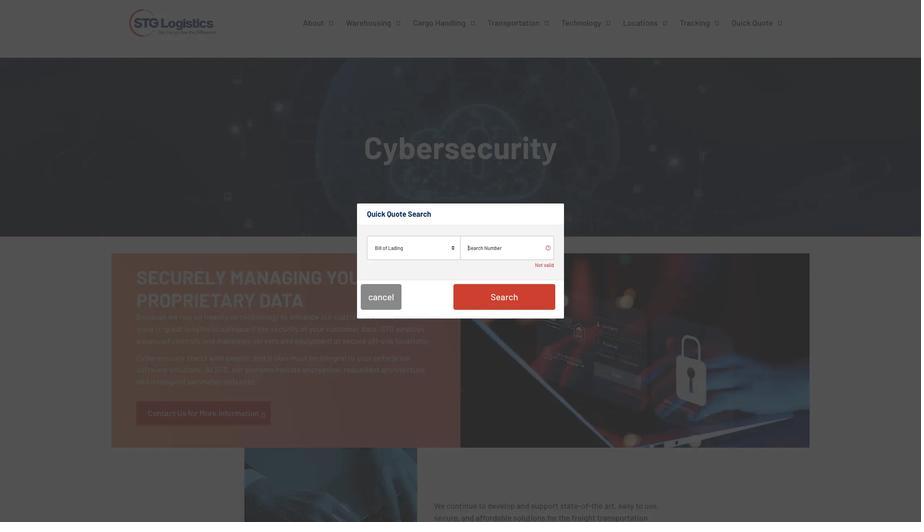 Task type: vqa. For each thing, say whether or not it's contained in the screenshot.
buildings
no



Task type: describe. For each thing, give the bounding box(es) containing it.
security
[[270, 324, 299, 334]]

people,
[[226, 353, 252, 363]]

gone
[[136, 324, 154, 334]]

1 vertical spatial the
[[592, 502, 603, 511]]

off-
[[368, 336, 381, 346]]

integral
[[320, 353, 346, 363]]

managing
[[230, 266, 322, 289]]

technology
[[240, 312, 279, 322]]

cybersecurity starts with people, and it also must be integral to your enterprise software solutions. at stg, our systems include encryption, redundant architecture and intelligent perimeter defenses.
[[136, 353, 425, 387]]

servers
[[253, 336, 279, 346]]

systems
[[245, 365, 274, 375]]

cybersecurity for cybersecurity starts with people, and it also must be integral to your enterprise software solutions. at stg, our systems include encryption, redundant architecture and intelligent perimeter defenses.
[[136, 353, 185, 363]]

develop
[[488, 502, 515, 511]]

2 we from the left
[[398, 312, 408, 322]]

on
[[230, 312, 239, 322]]

to inside cybersecurity starts with people, and it also must be integral to your enterprise software solutions. at stg, our systems include encryption, redundant architecture and intelligent perimeter defenses.
[[348, 353, 355, 363]]

quick
[[367, 210, 386, 219]]

service,
[[369, 312, 397, 322]]

equipment
[[295, 336, 332, 346]]

so
[[194, 312, 202, 322]]

include
[[275, 365, 301, 375]]

to up advanced
[[155, 324, 163, 334]]

lengths
[[184, 324, 210, 334]]

quote
[[387, 210, 407, 219]]

to left use, at the right bottom of page
[[636, 502, 643, 511]]

more
[[199, 409, 217, 418]]

for inside we continue to develop and support state-of-the art, easy to use, secure, and affordable solutions for the freight transportatio
[[547, 514, 557, 523]]

have
[[410, 312, 427, 322]]

search inside search button
[[491, 292, 518, 302]]

not valid
[[535, 262, 554, 268]]

to up security
[[281, 312, 288, 322]]

perimeter
[[188, 377, 222, 387]]

securely managing your proprietary data because we rely so heavily on technology to enhance our customer service, we have gone to great lengths to safeguard the security of your customer data. stg employs advanced controls and maintains servers and equipment at secure off-site locations.
[[136, 266, 430, 346]]

valid
[[544, 262, 554, 268]]

our inside cybersecurity starts with people, and it also must be integral to your enterprise software solutions. at stg, our systems include encryption, redundant architecture and intelligent perimeter defenses.
[[232, 365, 244, 375]]

and down security
[[280, 336, 293, 346]]

art,
[[605, 502, 617, 511]]

enhance
[[289, 312, 319, 322]]

1 we from the left
[[168, 312, 178, 322]]

data.
[[361, 324, 379, 334]]

of-
[[582, 502, 592, 511]]

because
[[136, 312, 166, 322]]

securely
[[136, 266, 226, 289]]

quick quote search
[[367, 210, 431, 219]]

safeguard
[[221, 324, 256, 334]]

rely
[[180, 312, 193, 322]]

controls
[[172, 336, 201, 346]]

data
[[259, 288, 304, 311]]

search button
[[454, 285, 556, 310]]

easy
[[619, 502, 634, 511]]

and down lengths
[[202, 336, 215, 346]]

software
[[136, 365, 168, 375]]

intelligent
[[151, 377, 186, 387]]

to down the heavily
[[212, 324, 219, 334]]

stg
[[381, 324, 394, 334]]



Task type: locate. For each thing, give the bounding box(es) containing it.
and down continue at the bottom of the page
[[462, 514, 474, 523]]

1 vertical spatial our
[[232, 365, 244, 375]]

to up redundant
[[348, 353, 355, 363]]

use,
[[645, 502, 659, 511]]

1 vertical spatial customer
[[326, 324, 360, 334]]

1 horizontal spatial we
[[398, 312, 408, 322]]

0 vertical spatial our
[[321, 312, 333, 322]]

your up 'equipment'
[[309, 324, 325, 334]]

1 horizontal spatial for
[[547, 514, 557, 523]]

we
[[168, 312, 178, 322], [398, 312, 408, 322]]

continue
[[447, 502, 477, 511]]

0 horizontal spatial we
[[168, 312, 178, 322]]

0 vertical spatial for
[[188, 409, 198, 418]]

great
[[164, 324, 183, 334]]

the up servers
[[257, 324, 269, 334]]

contact us for more information link
[[136, 402, 271, 426]]

cybersecurity for cybersecurity
[[364, 129, 557, 166]]

1 vertical spatial cybersecurity
[[136, 353, 185, 363]]

cancel
[[368, 292, 394, 302]]

to up affordable
[[479, 502, 486, 511]]

to
[[281, 312, 288, 322], [155, 324, 163, 334], [212, 324, 219, 334], [348, 353, 355, 363], [479, 502, 486, 511], [636, 502, 643, 511]]

0 horizontal spatial our
[[232, 365, 244, 375]]

encryption,
[[302, 365, 342, 375]]

our inside securely managing your proprietary data because we rely so heavily on technology to enhance our customer service, we have gone to great lengths to safeguard the security of your customer data. stg employs advanced controls and maintains servers and equipment at secure off-site locations.
[[321, 312, 333, 322]]

cancel button
[[361, 285, 402, 310]]

your inside cybersecurity starts with people, and it also must be integral to your enterprise software solutions. at stg, our systems include encryption, redundant architecture and intelligent perimeter defenses.
[[357, 353, 372, 363]]

1 vertical spatial search
[[491, 292, 518, 302]]

locations.
[[396, 336, 430, 346]]

Search Number text field
[[460, 236, 554, 260]]

0 vertical spatial search
[[408, 210, 431, 219]]

at
[[334, 336, 341, 346]]

our right enhance
[[321, 312, 333, 322]]

search
[[408, 210, 431, 219], [491, 292, 518, 302]]

customer
[[334, 312, 368, 322], [326, 324, 360, 334]]

for down support
[[547, 514, 557, 523]]

1 horizontal spatial search
[[491, 292, 518, 302]]

at
[[205, 365, 213, 375]]

we
[[434, 502, 445, 511]]

we up employs
[[398, 312, 408, 322]]

stg,
[[215, 365, 230, 375]]

state-
[[560, 502, 582, 511]]

must
[[290, 353, 308, 363]]

and down software
[[136, 377, 149, 387]]

site
[[381, 336, 394, 346]]

your
[[326, 266, 372, 289]]

solutions
[[514, 514, 546, 523]]

also
[[274, 353, 288, 363]]

the inside securely managing your proprietary data because we rely so heavily on technology to enhance our customer service, we have gone to great lengths to safeguard the security of your customer data. stg employs advanced controls and maintains servers and equipment at secure off-site locations.
[[257, 324, 269, 334]]

our down "people," at the left bottom of page
[[232, 365, 244, 375]]

maintains
[[217, 336, 251, 346]]

1 horizontal spatial cybersecurity
[[364, 129, 557, 166]]

stg usa image
[[126, 0, 219, 49]]

your inside securely managing your proprietary data because we rely so heavily on technology to enhance our customer service, we have gone to great lengths to safeguard the security of your customer data. stg employs advanced controls and maintains servers and equipment at secure off-site locations.
[[309, 324, 325, 334]]

defenses.
[[224, 377, 258, 387]]

secure
[[343, 336, 366, 346]]

customer up data.
[[334, 312, 368, 322]]

1 horizontal spatial your
[[357, 353, 372, 363]]

contact
[[148, 409, 176, 418]]

freight
[[572, 514, 596, 523]]

your
[[309, 324, 325, 334], [357, 353, 372, 363]]

solutions.
[[169, 365, 204, 375]]

heavily
[[204, 312, 228, 322]]

we continue to develop and support state-of-the art, easy to use, secure, and affordable solutions for the freight transportatio
[[434, 502, 659, 523]]

0 vertical spatial the
[[257, 324, 269, 334]]

for
[[188, 409, 198, 418], [547, 514, 557, 523]]

us
[[177, 409, 186, 418]]

2 vertical spatial the
[[559, 514, 570, 523]]

1 vertical spatial your
[[357, 353, 372, 363]]

be
[[309, 353, 318, 363]]

redundant
[[344, 365, 380, 375]]

proprietary
[[136, 288, 256, 311]]

with
[[209, 353, 224, 363]]

0 vertical spatial your
[[309, 324, 325, 334]]

0 horizontal spatial your
[[309, 324, 325, 334]]

cybersecurity
[[364, 129, 557, 166], [136, 353, 185, 363]]

the left art, at the right bottom
[[592, 502, 603, 511]]

0 vertical spatial cybersecurity
[[364, 129, 557, 166]]

0 vertical spatial customer
[[334, 312, 368, 322]]

support
[[531, 502, 559, 511]]

the down state-
[[559, 514, 570, 523]]

for inside "link"
[[188, 409, 198, 418]]

we up great
[[168, 312, 178, 322]]

cybersecurity inside cybersecurity starts with people, and it also must be integral to your enterprise software solutions. at stg, our systems include encryption, redundant architecture and intelligent perimeter defenses.
[[136, 353, 185, 363]]

contact us for more information
[[148, 409, 259, 418]]

and
[[202, 336, 215, 346], [280, 336, 293, 346], [253, 353, 266, 363], [136, 377, 149, 387], [517, 502, 530, 511], [462, 514, 474, 523]]

it
[[268, 353, 273, 363]]

1 horizontal spatial the
[[559, 514, 570, 523]]

of
[[300, 324, 308, 334]]

the
[[257, 324, 269, 334], [592, 502, 603, 511], [559, 514, 570, 523]]

and left it
[[253, 353, 266, 363]]

1 vertical spatial for
[[547, 514, 557, 523]]

0 horizontal spatial cybersecurity
[[136, 353, 185, 363]]

0 horizontal spatial the
[[257, 324, 269, 334]]

secure,
[[434, 514, 460, 523]]

advanced
[[136, 336, 170, 346]]

our
[[321, 312, 333, 322], [232, 365, 244, 375]]

0 horizontal spatial for
[[188, 409, 198, 418]]

affordable
[[476, 514, 512, 523]]

and up solutions
[[517, 502, 530, 511]]

enterprise
[[374, 353, 410, 363]]

0 horizontal spatial search
[[408, 210, 431, 219]]

1 horizontal spatial our
[[321, 312, 333, 322]]

starts
[[187, 353, 207, 363]]

information
[[218, 409, 259, 418]]

2 horizontal spatial the
[[592, 502, 603, 511]]

employs
[[396, 324, 425, 334]]

architecture
[[382, 365, 425, 375]]

not
[[535, 262, 543, 268]]

your up redundant
[[357, 353, 372, 363]]

for right us
[[188, 409, 198, 418]]

customer up at
[[326, 324, 360, 334]]



